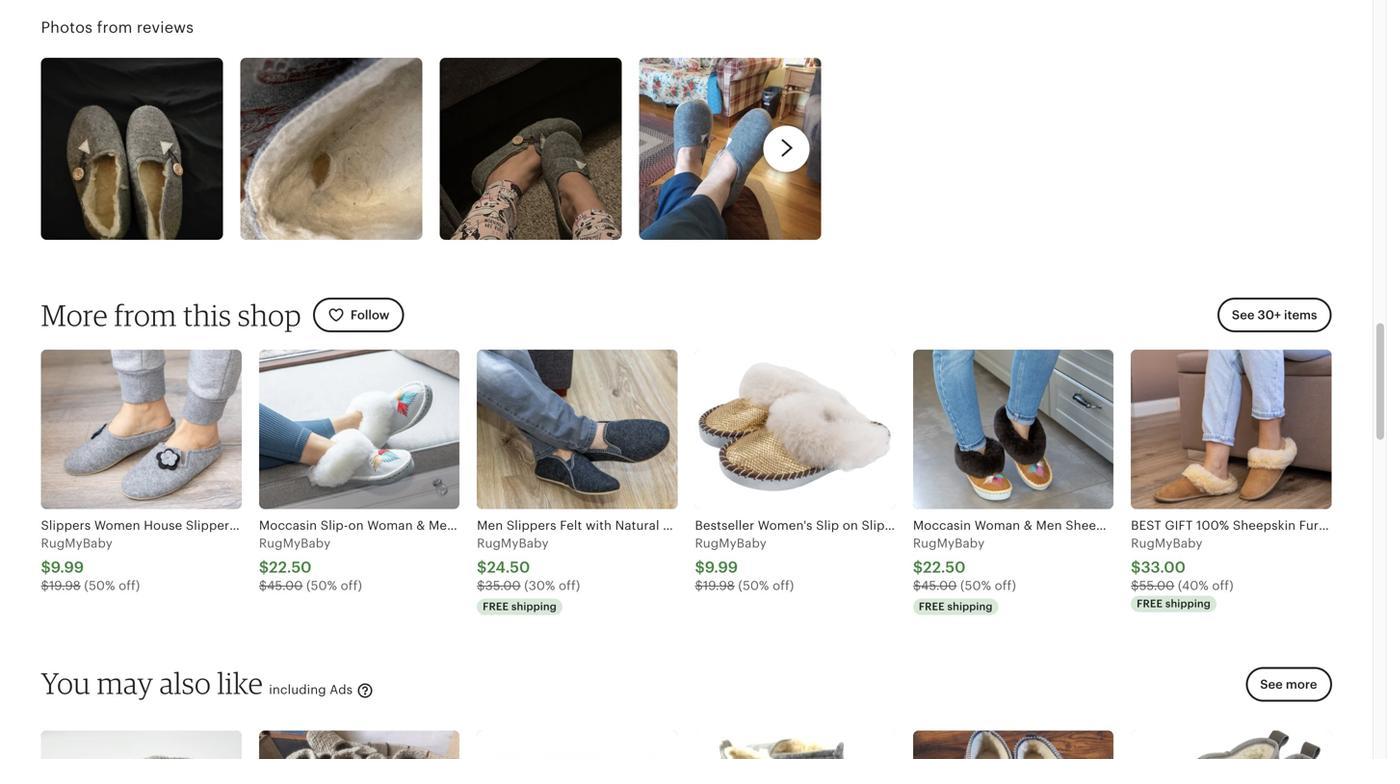 Task type: describe. For each thing, give the bounding box(es) containing it.
3 (50% from the left
[[738, 579, 769, 593]]

rugmybaby inside rugmybaby $ 24.50 $ 35.00 (30% off) free shipping
[[477, 536, 549, 550]]

follow button
[[313, 298, 404, 333]]

(40%
[[1178, 579, 1209, 593]]

from for this
[[114, 297, 177, 333]]

free for 33.00
[[1137, 598, 1163, 610]]

like
[[217, 665, 263, 701]]

55.00
[[1139, 579, 1175, 593]]

19.98 for bestseller women's slip on slippers sheepskin fur golden moccasin slip on leather sole gift for women image
[[703, 579, 735, 593]]

rugmybaby $ 9.99 $ 19.98 (50% off) for slippers women house slippers felt girls gray with flower gift for mom lightweight image
[[41, 536, 140, 593]]

ads
[[330, 682, 353, 697]]

you may also like including ads
[[41, 665, 356, 701]]

1 rugmybaby from the left
[[41, 536, 113, 550]]

felted wool slippers felted shoes | handmade felt indoor slippers 100% wool image
[[41, 731, 242, 759]]

items
[[1284, 308, 1317, 322]]

follow
[[351, 308, 390, 322]]

2 women's slippers felt & natural sheeps wool embroidered flowers image from the left
[[913, 731, 1114, 759]]

9.99 for slippers women house slippers felt girls gray with flower gift for mom lightweight image
[[51, 559, 84, 576]]

33.00
[[1141, 559, 1186, 576]]

19.98 for slippers women house slippers felt girls gray with flower gift for mom lightweight image
[[49, 579, 81, 593]]

rugmybaby $ 24.50 $ 35.00 (30% off) free shipping
[[477, 536, 580, 613]]

may
[[97, 665, 153, 701]]

including
[[269, 682, 326, 697]]

see for see 30+ items
[[1232, 308, 1255, 322]]

(50% inside rugmybaby $ 22.50 $ 45.00 (50% off) free shipping
[[960, 579, 991, 593]]

off) inside rugmybaby $ 33.00 $ 55.00 (40% off) free shipping
[[1212, 579, 1234, 593]]

rugmybaby $ 22.50 $ 45.00 (50% off)
[[259, 536, 362, 593]]

4 rugmybaby from the left
[[695, 536, 767, 550]]

24.50
[[487, 559, 530, 576]]

1 women's slippers felt & natural sheeps wool embroidered flowers image from the left
[[477, 731, 678, 759]]

bestseller women's slip on slippers sheepskin fur golden moccasin slip on leather sole gift for women image
[[695, 350, 896, 509]]

more
[[41, 297, 108, 333]]

(50% inside "rugmybaby $ 22.50 $ 45.00 (50% off)"
[[306, 579, 337, 593]]

moccasin slip-on woman & men sheepskin with leather sole handmade slippers boots with fur birthday gift for her image
[[259, 350, 460, 509]]

rugmybaby $ 9.99 $ 19.98 (50% off) for bestseller women's slip on slippers sheepskin fur golden moccasin slip on leather sole gift for women image
[[695, 536, 794, 593]]

see more
[[1260, 677, 1317, 692]]

free for 22.50
[[919, 601, 945, 613]]

shop
[[238, 297, 301, 333]]

rugmybaby $ 22.50 $ 45.00 (50% off) free shipping
[[913, 536, 1016, 613]]



Task type: vqa. For each thing, say whether or not it's contained in the screenshot.
'$' related to 10.00
no



Task type: locate. For each thing, give the bounding box(es) containing it.
from
[[97, 19, 132, 36], [114, 297, 177, 333]]

you
[[41, 665, 91, 701]]

2 horizontal spatial free
[[1137, 598, 1163, 610]]

0 horizontal spatial 22.50
[[269, 559, 312, 576]]

shipping for 33.00
[[1166, 598, 1211, 610]]

shipping
[[1166, 598, 1211, 610], [511, 601, 557, 613], [948, 601, 993, 613]]

rugmybaby $ 9.99 $ 19.98 (50% off)
[[41, 536, 140, 593], [695, 536, 794, 593]]

0 horizontal spatial rugmybaby $ 9.99 $ 19.98 (50% off)
[[41, 536, 140, 593]]

shipping inside rugmybaby $ 24.50 $ 35.00 (30% off) free shipping
[[511, 601, 557, 613]]

(50%
[[84, 579, 115, 593], [306, 579, 337, 593], [738, 579, 769, 593], [960, 579, 991, 593]]

2 (50% from the left
[[306, 579, 337, 593]]

3 off) from the left
[[559, 579, 580, 593]]

from left this
[[114, 297, 177, 333]]

19.98
[[49, 579, 81, 593], [703, 579, 735, 593]]

see left 30+
[[1232, 308, 1255, 322]]

2 19.98 from the left
[[703, 579, 735, 593]]

eco slippers/therapeutic massage slippers/organic slippers/warm room slippers/christmas gift/wool men's slippers/hand knitting slippers image
[[259, 731, 460, 759]]

22.50 for rugmybaby $ 22.50 $ 45.00 (50% off) free shipping
[[923, 559, 966, 576]]

shipping for 24.50
[[511, 601, 557, 613]]

22.50 inside rugmybaby $ 22.50 $ 45.00 (50% off) free shipping
[[923, 559, 966, 576]]

more
[[1286, 677, 1317, 692]]

2 rugmybaby from the left
[[259, 536, 331, 550]]

1 (50% from the left
[[84, 579, 115, 593]]

$
[[41, 559, 51, 576], [259, 559, 269, 576], [477, 559, 487, 576], [695, 559, 705, 576], [913, 559, 923, 576], [1131, 559, 1141, 576], [41, 579, 49, 593], [259, 579, 267, 593], [477, 579, 485, 593], [695, 579, 703, 593], [913, 579, 921, 593], [1131, 579, 1139, 593]]

see for see more
[[1260, 677, 1283, 692]]

30+
[[1258, 308, 1281, 322]]

off) inside rugmybaby $ 22.50 $ 45.00 (50% off) free shipping
[[995, 579, 1016, 593]]

2 horizontal spatial shipping
[[1166, 598, 1211, 610]]

more from this shop
[[41, 297, 301, 333]]

rugmybaby inside "rugmybaby $ 22.50 $ 45.00 (50% off)"
[[259, 536, 331, 550]]

22.50
[[269, 559, 312, 576], [923, 559, 966, 576]]

see left 'more'
[[1260, 677, 1283, 692]]

45.00 inside "rugmybaby $ 22.50 $ 45.00 (50% off)"
[[267, 579, 303, 593]]

0 horizontal spatial 19.98
[[49, 579, 81, 593]]

men slippers felt with natural sheepskin wool men and women slippers house slippers free shipping usa image
[[477, 350, 678, 509]]

rugmybaby inside rugmybaby $ 33.00 $ 55.00 (40% off) free shipping
[[1131, 536, 1203, 550]]

off) inside "rugmybaby $ 22.50 $ 45.00 (50% off)"
[[341, 579, 362, 593]]

0 horizontal spatial 9.99
[[51, 559, 84, 576]]

free
[[1137, 598, 1163, 610], [483, 601, 509, 613], [919, 601, 945, 613]]

slippers women house slippers felt girls gray with flower gift for mom lightweight image
[[41, 350, 242, 509]]

rugmybaby inside rugmybaby $ 22.50 $ 45.00 (50% off) free shipping
[[913, 536, 985, 550]]

see 30+ items
[[1232, 308, 1317, 322]]

free inside rugmybaby $ 22.50 $ 45.00 (50% off) free shipping
[[919, 601, 945, 613]]

1 horizontal spatial rugmybaby $ 9.99 $ 19.98 (50% off)
[[695, 536, 794, 593]]

rugmybaby
[[41, 536, 113, 550], [259, 536, 331, 550], [477, 536, 549, 550], [695, 536, 767, 550], [913, 536, 985, 550], [1131, 536, 1203, 550]]

see more link
[[1240, 667, 1332, 714]]

0 vertical spatial see
[[1232, 308, 1255, 322]]

women's slippers felt & natural sheeps wool embroidered flowers image
[[477, 731, 678, 759], [913, 731, 1114, 759]]

5 rugmybaby from the left
[[913, 536, 985, 550]]

45.00 for rugmybaby $ 22.50 $ 45.00 (50% off) free shipping
[[921, 579, 957, 593]]

0 vertical spatial from
[[97, 19, 132, 36]]

0 horizontal spatial see
[[1232, 308, 1255, 322]]

9.99 for bestseller women's slip on slippers sheepskin fur golden moccasin slip on leather sole gift for women image
[[705, 559, 738, 576]]

0 horizontal spatial 45.00
[[267, 579, 303, 593]]

2 off) from the left
[[341, 579, 362, 593]]

1 horizontal spatial women's slippers felt & natural sheeps wool embroidered flowers image
[[913, 731, 1114, 759]]

1 off) from the left
[[119, 579, 140, 593]]

45.00 for rugmybaby $ 22.50 $ 45.00 (50% off)
[[267, 579, 303, 593]]

shipping inside rugmybaby $ 33.00 $ 55.00 (40% off) free shipping
[[1166, 598, 1211, 610]]

women's slippers light felt & natural sheeps wool image
[[1131, 731, 1332, 759]]

1 horizontal spatial 19.98
[[703, 579, 735, 593]]

1 horizontal spatial see
[[1260, 677, 1283, 692]]

45.00
[[267, 579, 303, 593], [921, 579, 957, 593]]

2 22.50 from the left
[[923, 559, 966, 576]]

45.00 inside rugmybaby $ 22.50 $ 45.00 (50% off) free shipping
[[921, 579, 957, 593]]

1 horizontal spatial free
[[919, 601, 945, 613]]

also
[[160, 665, 211, 701]]

2 rugmybaby $ 9.99 $ 19.98 (50% off) from the left
[[695, 536, 794, 593]]

free inside rugmybaby $ 24.50 $ 35.00 (30% off) free shipping
[[483, 601, 509, 613]]

(30%
[[524, 579, 555, 593]]

see 30+ items link
[[1218, 298, 1332, 333]]

5 off) from the left
[[995, 579, 1016, 593]]

1 rugmybaby $ 9.99 $ 19.98 (50% off) from the left
[[41, 536, 140, 593]]

4 off) from the left
[[773, 579, 794, 593]]

1 45.00 from the left
[[267, 579, 303, 593]]

3 rugmybaby from the left
[[477, 536, 549, 550]]

0 horizontal spatial free
[[483, 601, 509, 613]]

9.99
[[51, 559, 84, 576], [705, 559, 738, 576]]

see
[[1232, 308, 1255, 322], [1260, 677, 1283, 692]]

0 horizontal spatial women's slippers felt & natural sheeps wool embroidered flowers image
[[477, 731, 678, 759]]

1 19.98 from the left
[[49, 579, 81, 593]]

see inside 'link'
[[1232, 308, 1255, 322]]

22.50 for rugmybaby $ 22.50 $ 45.00 (50% off)
[[269, 559, 312, 576]]

6 off) from the left
[[1212, 579, 1234, 593]]

6 rugmybaby from the left
[[1131, 536, 1203, 550]]

photos
[[41, 19, 93, 36]]

moccasin woman & men sheepskin with leather sole handmade slippers boots with fur birthday gift image
[[913, 350, 1114, 509]]

shipping for 22.50
[[948, 601, 993, 613]]

see inside button
[[1260, 677, 1283, 692]]

off) inside rugmybaby $ 24.50 $ 35.00 (30% off) free shipping
[[559, 579, 580, 593]]

this
[[183, 297, 231, 333]]

1 horizontal spatial 9.99
[[705, 559, 738, 576]]

1 9.99 from the left
[[51, 559, 84, 576]]

reviews
[[137, 19, 194, 36]]

2 45.00 from the left
[[921, 579, 957, 593]]

from right "photos"
[[97, 19, 132, 36]]

22.50 inside "rugmybaby $ 22.50 $ 45.00 (50% off)"
[[269, 559, 312, 576]]

from for reviews
[[97, 19, 132, 36]]

2 9.99 from the left
[[705, 559, 738, 576]]

best gift 100% sheepskin fur slippers men & women brown handmade hard sole gift for women gift for her gift for him comfy house slippers image
[[1131, 350, 1332, 509]]

1 horizontal spatial 45.00
[[921, 579, 957, 593]]

1 horizontal spatial 22.50
[[923, 559, 966, 576]]

off)
[[119, 579, 140, 593], [341, 579, 362, 593], [559, 579, 580, 593], [773, 579, 794, 593], [995, 579, 1016, 593], [1212, 579, 1234, 593]]

photos from reviews
[[41, 19, 194, 36]]

35.00
[[485, 579, 521, 593]]

0 horizontal spatial shipping
[[511, 601, 557, 613]]

women's felt slippers with natural sheepskin wool house slippers ballerina decorative wood button image
[[695, 731, 896, 759]]

free for 24.50
[[483, 601, 509, 613]]

1 vertical spatial see
[[1260, 677, 1283, 692]]

rugmybaby $ 33.00 $ 55.00 (40% off) free shipping
[[1131, 536, 1234, 610]]

see more button
[[1246, 667, 1332, 702]]

1 horizontal spatial shipping
[[948, 601, 993, 613]]

4 (50% from the left
[[960, 579, 991, 593]]

1 vertical spatial from
[[114, 297, 177, 333]]

free inside rugmybaby $ 33.00 $ 55.00 (40% off) free shipping
[[1137, 598, 1163, 610]]

shipping inside rugmybaby $ 22.50 $ 45.00 (50% off) free shipping
[[948, 601, 993, 613]]

1 22.50 from the left
[[269, 559, 312, 576]]



